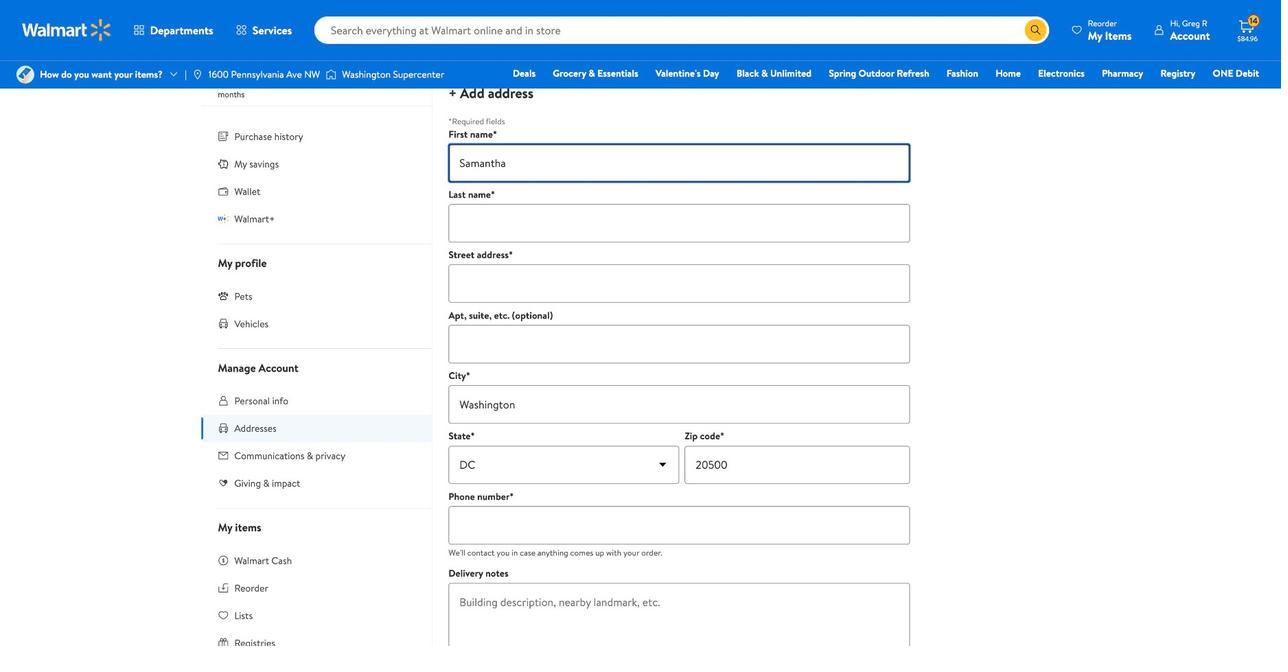 Task type: locate. For each thing, give the bounding box(es) containing it.
0 horizontal spatial  image
[[16, 66, 34, 83]]

1 horizontal spatial  image
[[326, 68, 337, 81]]

 image
[[192, 69, 203, 80]]

 image
[[16, 66, 34, 83], [326, 68, 337, 81]]

1 vertical spatial icon image
[[218, 213, 229, 224]]

3 icon image from the top
[[218, 291, 229, 302]]

clear search field text image
[[1008, 25, 1019, 36]]

2 icon image from the top
[[218, 213, 229, 224]]

None telephone field
[[449, 506, 910, 545]]

2 vertical spatial icon image
[[218, 291, 229, 302]]

icon image
[[218, 158, 229, 169], [218, 213, 229, 224], [218, 291, 229, 302]]

0 vertical spatial icon image
[[218, 158, 229, 169]]

None text field
[[449, 204, 910, 243], [685, 446, 910, 484], [449, 204, 910, 243], [685, 446, 910, 484]]

None text field
[[449, 144, 910, 182], [449, 265, 910, 303], [449, 325, 910, 363], [449, 385, 910, 424], [449, 144, 910, 182], [449, 265, 910, 303], [449, 325, 910, 363], [449, 385, 910, 424]]



Task type: describe. For each thing, give the bounding box(es) containing it.
Building description, nearby landmark, etc. text field
[[449, 583, 910, 646]]

search icon image
[[1030, 25, 1041, 36]]

Search search field
[[314, 16, 1049, 44]]

Walmart Site-Wide search field
[[314, 16, 1049, 44]]

walmart image
[[22, 19, 111, 41]]

1 icon image from the top
[[218, 158, 229, 169]]



Task type: vqa. For each thing, say whether or not it's contained in the screenshot.
first gift from the right
no



